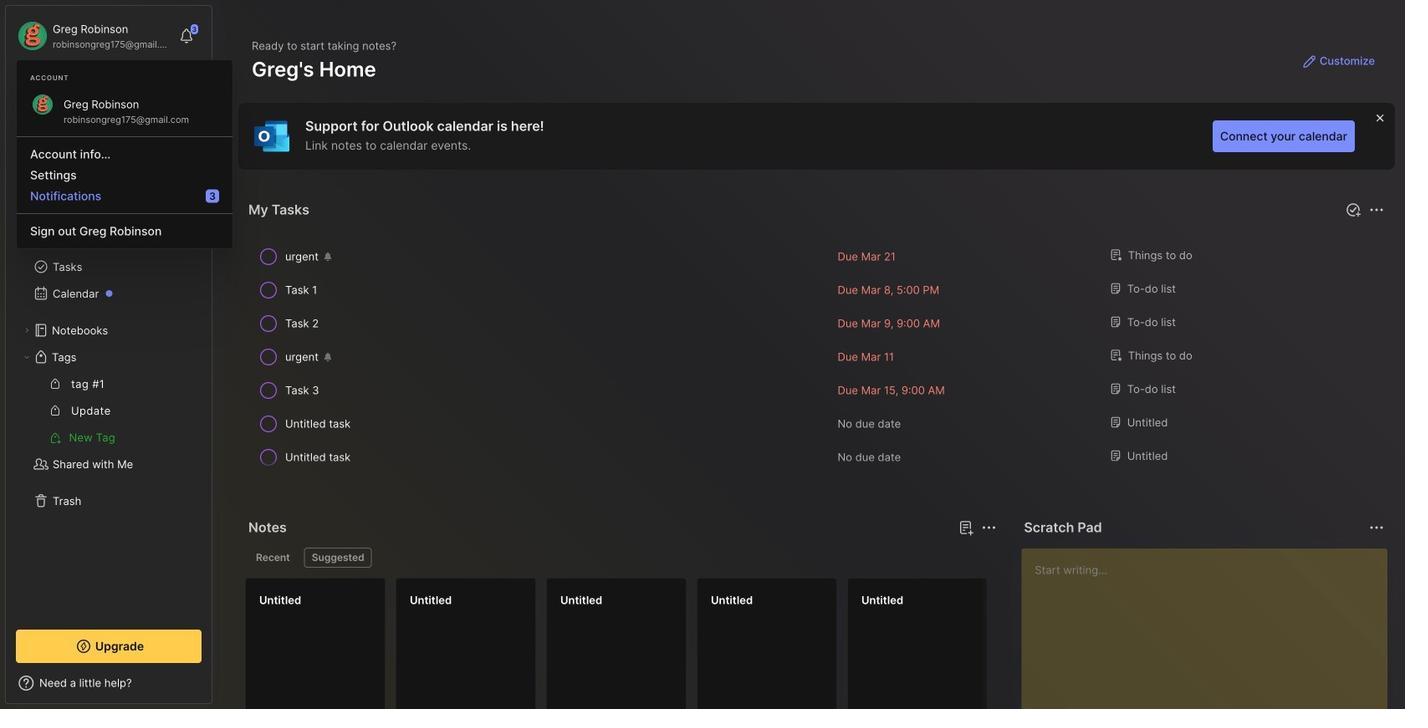 Task type: vqa. For each thing, say whether or not it's contained in the screenshot.
row group
yes



Task type: describe. For each thing, give the bounding box(es) containing it.
1 row group from the top
[[245, 240, 1389, 474]]

Start writing… text field
[[1035, 549, 1387, 710]]

expand notebooks image
[[22, 326, 32, 336]]

1 tab from the left
[[249, 548, 298, 568]]

Account field
[[16, 19, 171, 53]]

click to collapse image
[[211, 679, 224, 699]]

main element
[[0, 0, 218, 710]]

Search text field
[[46, 85, 180, 101]]

2 tab from the left
[[304, 548, 372, 568]]

dropdown list menu
[[17, 130, 233, 242]]

2 more actions image from the top
[[1367, 518, 1387, 538]]



Task type: locate. For each thing, give the bounding box(es) containing it.
0 horizontal spatial tab
[[249, 548, 298, 568]]

group
[[16, 371, 201, 451]]

more actions image
[[1367, 200, 1387, 220], [1367, 518, 1387, 538]]

tab list
[[249, 548, 994, 568]]

expand tags image
[[22, 352, 32, 362]]

None search field
[[46, 83, 180, 103]]

none search field inside main element
[[46, 83, 180, 103]]

row group
[[245, 240, 1389, 474], [245, 578, 1406, 710]]

tab
[[249, 548, 298, 568], [304, 548, 372, 568]]

1 vertical spatial more actions image
[[1367, 518, 1387, 538]]

group inside main element
[[16, 371, 201, 451]]

WHAT'S NEW field
[[6, 670, 212, 697]]

2 row group from the top
[[245, 578, 1406, 710]]

0 vertical spatial more actions image
[[1367, 200, 1387, 220]]

More actions field
[[1366, 198, 1389, 222], [978, 516, 1001, 540], [1366, 516, 1389, 540]]

tree
[[6, 163, 212, 615]]

0 vertical spatial row group
[[245, 240, 1389, 474]]

more actions image
[[979, 518, 999, 538]]

1 vertical spatial row group
[[245, 578, 1406, 710]]

1 horizontal spatial tab
[[304, 548, 372, 568]]

new task image
[[1346, 202, 1362, 218]]

1 more actions image from the top
[[1367, 200, 1387, 220]]

tree inside main element
[[6, 163, 212, 615]]



